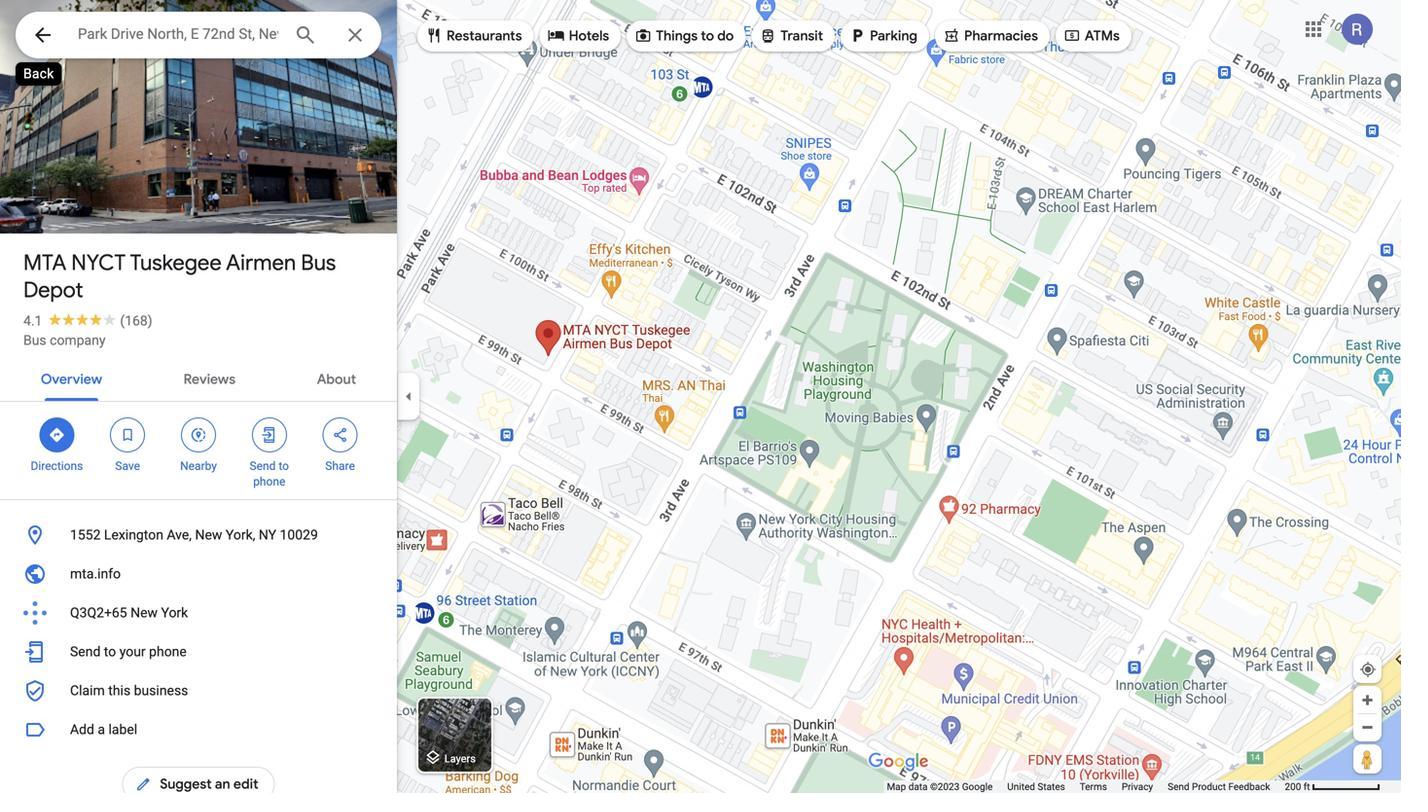 Task type: describe. For each thing, give the bounding box(es) containing it.
overview
[[41, 371, 102, 388]]


[[425, 25, 443, 46]]

map data ©2023 google
[[887, 781, 993, 793]]

20 photos
[[50, 193, 119, 211]]

terms button
[[1080, 781, 1108, 793]]

1 horizontal spatial new
[[195, 527, 222, 543]]

google
[[962, 781, 993, 793]]

nyct
[[71, 249, 126, 276]]

map
[[887, 781, 906, 793]]

Park Drive North, E 72nd St, New York, NY 10021 field
[[16, 12, 382, 58]]

depot
[[23, 276, 83, 304]]

4.1 stars image
[[42, 313, 120, 326]]

about
[[317, 371, 356, 388]]

privacy
[[1122, 781, 1154, 793]]

layers
[[445, 753, 476, 765]]

do
[[718, 27, 734, 45]]

claim this business
[[70, 683, 188, 699]]

airmen
[[226, 249, 296, 276]]

168 reviews element
[[120, 313, 152, 329]]

show street view coverage image
[[1354, 745, 1382, 774]]

send to your phone
[[70, 644, 187, 660]]

send for send product feedback
[[1168, 781, 1190, 793]]


[[31, 21, 55, 49]]

 transit
[[760, 25, 824, 46]]

q3q2+65 new york button
[[0, 594, 397, 633]]

20 photos button
[[15, 185, 127, 219]]

united
[[1008, 781, 1036, 793]]

add
[[70, 722, 94, 738]]

privacy button
[[1122, 781, 1154, 793]]

photo of mta nyct tuskegee airmen bus depot image
[[0, 0, 406, 234]]

mta.info link
[[0, 555, 397, 594]]

bus inside button
[[23, 332, 46, 348]]

bus company
[[23, 332, 106, 348]]

company
[[50, 332, 106, 348]]

show your location image
[[1360, 661, 1377, 678]]


[[261, 424, 278, 446]]

to for send to phone
[[279, 459, 289, 473]]

data
[[909, 781, 928, 793]]

 pharmacies
[[943, 25, 1039, 46]]

directions
[[31, 459, 83, 473]]

transit
[[781, 27, 824, 45]]

mta
[[23, 249, 66, 276]]

ave,
[[167, 527, 192, 543]]

pharmacies
[[965, 27, 1039, 45]]


[[943, 25, 961, 46]]

claim this business link
[[0, 672, 397, 711]]

200 ft
[[1285, 781, 1311, 793]]

save
[[115, 459, 140, 473]]

to inside  things to do
[[701, 27, 714, 45]]

10029
[[280, 527, 318, 543]]

zoom out image
[[1361, 720, 1375, 735]]

4.1
[[23, 313, 42, 329]]

1552
[[70, 527, 101, 543]]

q3q2+65
[[70, 605, 127, 621]]

overview button
[[25, 354, 118, 401]]

product
[[1192, 781, 1227, 793]]

a
[[98, 722, 105, 738]]

collapse side panel image
[[398, 386, 420, 407]]


[[849, 25, 866, 46]]

york,
[[226, 527, 255, 543]]

this
[[108, 683, 131, 699]]

q3q2+65 new york
[[70, 605, 188, 621]]

atms
[[1085, 27, 1120, 45]]

bus company button
[[23, 331, 106, 350]]

label
[[109, 722, 137, 738]]



Task type: locate. For each thing, give the bounding box(es) containing it.
20
[[50, 193, 67, 211]]

none field inside park drive north, e 72nd st, new york, ny 10021 field
[[78, 22, 278, 46]]

lexington
[[104, 527, 163, 543]]

new
[[195, 527, 222, 543], [131, 605, 158, 621]]


[[48, 424, 66, 446]]

200
[[1285, 781, 1302, 793]]

share
[[325, 459, 355, 473]]

1 horizontal spatial phone
[[253, 475, 286, 489]]

1 vertical spatial to
[[279, 459, 289, 473]]

reviews
[[184, 371, 236, 388]]

information for mta nyct tuskegee airmen bus depot region
[[0, 516, 397, 711]]

parking
[[870, 27, 918, 45]]

1 vertical spatial phone
[[149, 644, 187, 660]]

states
[[1038, 781, 1066, 793]]

claim
[[70, 683, 105, 699]]

to
[[701, 27, 714, 45], [279, 459, 289, 473], [104, 644, 116, 660]]

 search field
[[16, 12, 382, 62]]

about button
[[301, 354, 372, 401]]

ny
[[259, 527, 277, 543]]


[[548, 25, 565, 46]]

footer
[[887, 781, 1285, 793]]

1 horizontal spatial to
[[279, 459, 289, 473]]

photos
[[71, 193, 119, 211]]

feedback
[[1229, 781, 1271, 793]]


[[760, 25, 777, 46]]

0 horizontal spatial phone
[[149, 644, 187, 660]]

1 vertical spatial bus
[[23, 332, 46, 348]]


[[1064, 25, 1081, 46]]

bus inside mta nyct tuskegee airmen bus depot
[[301, 249, 336, 276]]

restaurants
[[447, 27, 522, 45]]

bus down 4.1 on the top left
[[23, 332, 46, 348]]

None field
[[78, 22, 278, 46]]

200 ft button
[[1285, 781, 1381, 793]]

new right 'ave,'
[[195, 527, 222, 543]]

1 vertical spatial new
[[131, 605, 158, 621]]

 restaurants
[[425, 25, 522, 46]]

 parking
[[849, 25, 918, 46]]

to for send to your phone
[[104, 644, 116, 660]]

york
[[161, 605, 188, 621]]

send for send to phone
[[250, 459, 276, 473]]

(168)
[[120, 313, 152, 329]]

add a label
[[70, 722, 137, 738]]

mta nyct tuskegee airmen bus depot main content
[[0, 0, 406, 793]]

to left share on the left bottom of page
[[279, 459, 289, 473]]

1 horizontal spatial send
[[250, 459, 276, 473]]

send inside button
[[1168, 781, 1190, 793]]

0 vertical spatial to
[[701, 27, 714, 45]]

google maps element
[[0, 0, 1402, 793]]


[[190, 424, 207, 446]]

 things to do
[[635, 25, 734, 46]]

2 vertical spatial to
[[104, 644, 116, 660]]

0 vertical spatial phone
[[253, 475, 286, 489]]

reviews button
[[168, 354, 251, 401]]

ft
[[1304, 781, 1311, 793]]

phone right your
[[149, 644, 187, 660]]

0 vertical spatial send
[[250, 459, 276, 473]]

1 vertical spatial send
[[70, 644, 101, 660]]


[[119, 424, 136, 446]]

terms
[[1080, 781, 1108, 793]]

1552 lexington ave, new york, ny 10029
[[70, 527, 318, 543]]

google account: ruby anderson  
(rubyanndersson@gmail.com) image
[[1342, 14, 1374, 45]]

2 horizontal spatial to
[[701, 27, 714, 45]]

bus
[[301, 249, 336, 276], [23, 332, 46, 348]]

send inside button
[[70, 644, 101, 660]]

united states
[[1008, 781, 1066, 793]]

your
[[119, 644, 146, 660]]

2 horizontal spatial send
[[1168, 781, 1190, 793]]

tab list
[[0, 354, 397, 401]]

send down 
[[250, 459, 276, 473]]

2 vertical spatial send
[[1168, 781, 1190, 793]]

to inside send to phone
[[279, 459, 289, 473]]

1 horizontal spatial bus
[[301, 249, 336, 276]]

send left product
[[1168, 781, 1190, 793]]

united states button
[[1008, 781, 1066, 793]]

business
[[134, 683, 188, 699]]

send inside send to phone
[[250, 459, 276, 473]]

actions for mta nyct tuskegee airmen bus depot region
[[0, 402, 397, 499]]

mta nyct tuskegee airmen bus depot
[[23, 249, 336, 304]]

send to phone
[[250, 459, 289, 489]]

tab list inside mta nyct tuskegee airmen bus depot main content
[[0, 354, 397, 401]]

send product feedback
[[1168, 781, 1271, 793]]

bus right airmen
[[301, 249, 336, 276]]

hotels
[[569, 27, 610, 45]]

 hotels
[[548, 25, 610, 46]]

send for send to your phone
[[70, 644, 101, 660]]

1552 lexington ave, new york, ny 10029 button
[[0, 516, 397, 555]]

send up claim
[[70, 644, 101, 660]]

mta.info
[[70, 566, 121, 582]]

send
[[250, 459, 276, 473], [70, 644, 101, 660], [1168, 781, 1190, 793]]

phone inside send to phone
[[253, 475, 286, 489]]

 button
[[16, 12, 70, 62]]

0 vertical spatial bus
[[301, 249, 336, 276]]

0 horizontal spatial to
[[104, 644, 116, 660]]

send product feedback button
[[1168, 781, 1271, 793]]

0 horizontal spatial new
[[131, 605, 158, 621]]

tuskegee
[[130, 249, 222, 276]]

phone down 
[[253, 475, 286, 489]]

phone inside button
[[149, 644, 187, 660]]

send to your phone button
[[0, 633, 397, 672]]

nearby
[[180, 459, 217, 473]]

0 horizontal spatial send
[[70, 644, 101, 660]]

 atms
[[1064, 25, 1120, 46]]

to left the do at right
[[701, 27, 714, 45]]

to inside button
[[104, 644, 116, 660]]

tab list containing overview
[[0, 354, 397, 401]]

0 horizontal spatial bus
[[23, 332, 46, 348]]

footer inside google maps element
[[887, 781, 1285, 793]]

things
[[656, 27, 698, 45]]

zoom in image
[[1361, 693, 1375, 708]]

©2023
[[931, 781, 960, 793]]

new left york
[[131, 605, 158, 621]]


[[332, 424, 349, 446]]

0 vertical spatial new
[[195, 527, 222, 543]]

add a label button
[[0, 711, 397, 750]]

to left your
[[104, 644, 116, 660]]

footer containing map data ©2023 google
[[887, 781, 1285, 793]]



Task type: vqa. For each thing, say whether or not it's contained in the screenshot.


